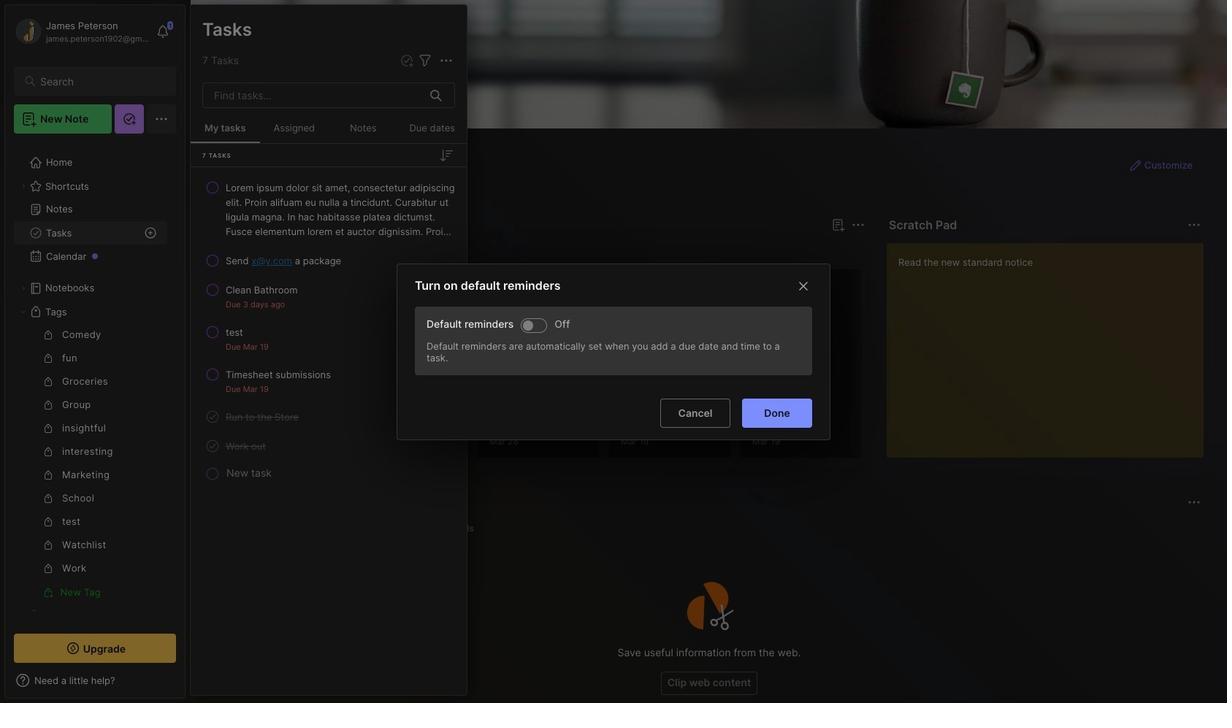 Task type: vqa. For each thing, say whether or not it's contained in the screenshot.
1st ROW from the bottom
yes



Task type: describe. For each thing, give the bounding box(es) containing it.
5 row from the top
[[197, 362, 461, 401]]

timesheet submissions 4 cell
[[226, 368, 331, 382]]

Start writing… text field
[[899, 243, 1203, 446]]

lorem ipsum dolor sit amet, consectetur adipiscing elit. proin alifuam eu nulla a tincidunt. curabitur ut ligula magna. in hac habitasse platea dictumst. fusce elementum lorem et auctor dignissim. proin eget mi id urna euismod consectetur. pellentesque porttitor ac urna quis fermentum: 0 cell
[[226, 180, 455, 239]]

close image
[[795, 277, 813, 295]]

1 tab list from the top
[[217, 243, 863, 260]]

Search text field
[[40, 75, 163, 88]]

defaultreminders image
[[523, 320, 534, 330]]

test 3 cell
[[226, 325, 243, 340]]

expand tags image
[[19, 308, 28, 316]]

2 row from the top
[[197, 248, 461, 274]]

send x@y.com a package 1 cell
[[226, 254, 341, 268]]

new task image
[[400, 53, 414, 68]]

main element
[[0, 0, 190, 704]]

2 tab list from the top
[[217, 520, 1199, 538]]

4 row from the top
[[197, 319, 461, 359]]

3 row from the top
[[197, 277, 461, 316]]



Task type: locate. For each thing, give the bounding box(es) containing it.
work out 6 cell
[[226, 439, 266, 454]]

group inside main element
[[14, 324, 167, 604]]

7 row from the top
[[197, 433, 461, 460]]

row
[[197, 175, 461, 245], [197, 248, 461, 274], [197, 277, 461, 316], [197, 319, 461, 359], [197, 362, 461, 401], [197, 404, 461, 430], [197, 433, 461, 460]]

1 row from the top
[[197, 175, 461, 245]]

none search field inside main element
[[40, 72, 163, 90]]

0 vertical spatial tab list
[[217, 243, 863, 260]]

6 row from the top
[[197, 404, 461, 430]]

group
[[14, 324, 167, 604]]

None search field
[[40, 72, 163, 90]]

tree
[[5, 142, 185, 660]]

tab
[[217, 243, 260, 260], [266, 243, 325, 260], [217, 520, 273, 538], [440, 520, 481, 538]]

tree inside main element
[[5, 142, 185, 660]]

thumbnail image
[[358, 371, 414, 426]]

row group
[[191, 173, 467, 484], [214, 269, 1228, 468]]

1 vertical spatial tab list
[[217, 520, 1199, 538]]

run to the store 5 cell
[[226, 410, 299, 425]]

clean bathroom 2 cell
[[226, 283, 298, 297]]

expand notebooks image
[[19, 284, 28, 293]]

Find tasks… text field
[[205, 83, 422, 107]]

tab list
[[217, 243, 863, 260], [217, 520, 1199, 538]]



